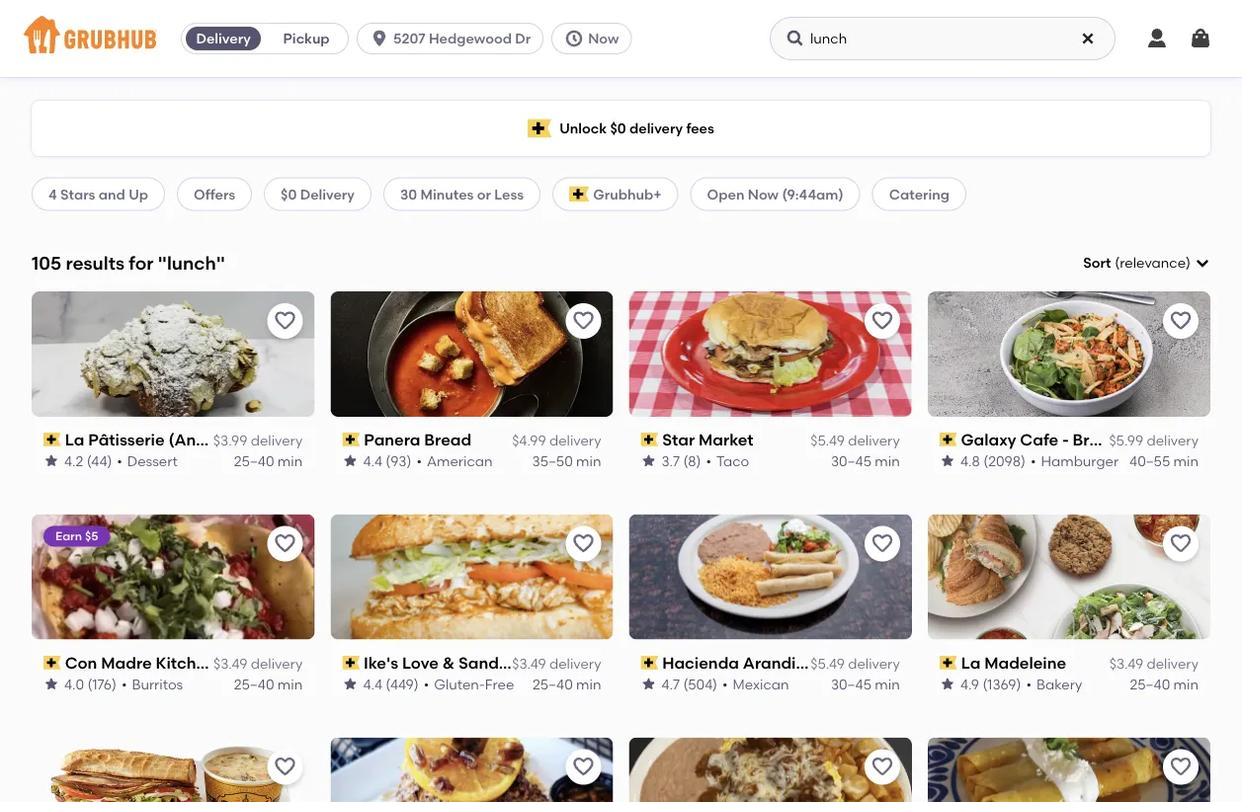 Task type: describe. For each thing, give the bounding box(es) containing it.
$3.99 delivery
[[213, 432, 303, 449]]

hideaway kitchen & bar logo image
[[330, 738, 613, 803]]

$4.99 delivery
[[512, 432, 601, 449]]

kitchen
[[156, 653, 215, 673]]

american
[[427, 453, 492, 469]]

4.8 (2098)
[[960, 453, 1026, 469]]

4.7
[[662, 676, 680, 693]]

5207
[[393, 30, 426, 47]]

1 vertical spatial now
[[748, 186, 779, 202]]

sort ( relevance )
[[1083, 255, 1191, 271]]

• for arandinas
[[722, 676, 728, 693]]

ike's love & sandwiches
[[364, 653, 553, 673]]

(504)
[[683, 676, 718, 693]]

ike's love & sandwiches logo image
[[330, 515, 613, 640]]

svg image inside the 'main navigation' navigation
[[1145, 27, 1169, 50]]

or
[[477, 186, 491, 202]]

open now (9:44am)
[[707, 186, 844, 202]]

galaxy
[[961, 430, 1016, 449]]

(8)
[[683, 453, 701, 469]]

25–40 min for la pâtisserie (annie st)
[[234, 453, 303, 469]]

• for market
[[706, 453, 712, 469]]

$3.49 for con madre kitchen
[[213, 656, 247, 673]]

(176)
[[87, 676, 117, 693]]

subscription pass image for star market
[[641, 433, 658, 447]]

$5.49 for star market
[[811, 432, 845, 449]]

4.4 (449)
[[363, 676, 419, 693]]

subscription pass image for la pâtisserie (annie st)
[[43, 433, 61, 447]]

save this restaurant button for casa garcia's mexican restaurant logo
[[865, 750, 900, 785]]

subscription pass image for ike's love & sandwiches
[[342, 656, 360, 670]]

0 horizontal spatial $0
[[281, 186, 297, 202]]

grubhub plus flag logo image for unlock $0 delivery fees
[[528, 119, 552, 138]]

save this restaurant image for star market
[[870, 309, 894, 333]]

3.7 (8)
[[662, 453, 701, 469]]

for
[[129, 252, 154, 274]]

save this restaurant image for hacienda arandinas
[[870, 532, 894, 556]]

min for hacienda arandinas
[[875, 676, 900, 693]]

subscription pass image for panera bread
[[342, 433, 360, 447]]

25–40 for la madeleine
[[1130, 676, 1170, 693]]

35–50
[[532, 453, 573, 469]]

30–45 for star market
[[831, 453, 872, 469]]

hacienda
[[662, 653, 739, 673]]

4.0 (176)
[[64, 676, 117, 693]]

pâtisserie
[[88, 430, 165, 449]]

la for la pâtisserie (annie st)
[[65, 430, 84, 449]]

(annie
[[168, 430, 219, 449]]

(93)
[[386, 453, 411, 469]]

delivery button
[[182, 23, 265, 54]]

con madre kitchen logo image
[[32, 515, 314, 640]]

• for madre
[[121, 676, 127, 693]]

market
[[699, 430, 754, 449]]

• for love
[[423, 676, 429, 693]]

25–40 min for la madeleine
[[1130, 676, 1199, 693]]

0 vertical spatial $0
[[610, 120, 626, 137]]

grubhub+
[[593, 186, 662, 202]]

star icon image for la pâtisserie (annie st)
[[43, 453, 59, 469]]

pickup button
[[265, 23, 348, 54]]

"lunch"
[[158, 252, 225, 274]]

hacienda arandinas
[[662, 653, 824, 673]]

star icon image for con madre kitchen
[[43, 676, 59, 692]]

dr
[[515, 30, 531, 47]]

none field containing sort
[[1083, 253, 1211, 273]]

$5
[[85, 529, 98, 544]]

subscription pass image for hacienda arandinas
[[641, 656, 658, 670]]

$4.99
[[512, 432, 546, 449]]

5207 hedgewood dr
[[393, 30, 531, 47]]

arandinas
[[743, 653, 824, 673]]

40–55
[[1130, 453, 1170, 469]]

panera
[[364, 430, 420, 449]]

(1369)
[[983, 676, 1021, 693]]

1 horizontal spatial delivery
[[300, 186, 355, 202]]

subscription pass image for con madre kitchen
[[43, 656, 61, 670]]

con
[[65, 653, 97, 673]]

mexican
[[733, 676, 789, 693]]

star
[[662, 430, 695, 449]]

$3.49 delivery for la madeleine
[[1110, 656, 1199, 673]]

$3.99
[[213, 432, 247, 449]]

casa garcia's mexican restaurant logo image
[[629, 738, 912, 803]]

(9:44am)
[[782, 186, 844, 202]]

save this restaurant button for hacienda arandinas logo
[[865, 526, 900, 562]]

4.7 (504)
[[662, 676, 718, 693]]

delivery for panera bread
[[549, 432, 601, 449]]

(
[[1115, 255, 1120, 271]]

min for galaxy cafe - brodie ln
[[1174, 453, 1199, 469]]

30
[[400, 186, 417, 202]]

taco
[[717, 453, 749, 469]]

• for cafe
[[1031, 453, 1036, 469]]

&
[[442, 653, 455, 673]]

$5.49 for hacienda arandinas
[[811, 656, 845, 673]]

la pâtisserie (annie st) logo image
[[32, 291, 315, 417]]

earn $5
[[55, 529, 98, 544]]

• burritos
[[121, 676, 183, 693]]

• for madeleine
[[1026, 676, 1032, 693]]

save this restaurant image for la pâtisserie (annie st)
[[273, 309, 297, 333]]

papalote taco house logo image
[[928, 738, 1211, 803]]

cafe
[[1020, 430, 1059, 449]]

delivery for con madre kitchen
[[251, 656, 303, 673]]

35–50 min
[[532, 453, 601, 469]]

105 results for "lunch"
[[32, 252, 225, 274]]

delivery for star market
[[848, 432, 900, 449]]

4.2 (44)
[[64, 453, 112, 469]]

save this restaurant image for papalote taco house logo
[[1169, 756, 1193, 779]]

$3.49 for ike's love & sandwiches
[[512, 656, 546, 673]]

earn
[[55, 529, 82, 544]]

madeleine
[[984, 653, 1066, 673]]

star icon image for star market
[[641, 453, 657, 469]]

25–40 min for ike's love & sandwiches
[[533, 676, 601, 693]]

4.9 (1369)
[[960, 676, 1021, 693]]

4
[[48, 186, 57, 202]]

unlock $0 delivery fees
[[560, 120, 714, 137]]

results
[[66, 252, 124, 274]]

25–40 for con madre kitchen
[[234, 676, 274, 693]]

burritos
[[132, 676, 183, 693]]

• mexican
[[722, 676, 789, 693]]

galaxy cafe - brodie ln
[[961, 430, 1146, 449]]

offers
[[194, 186, 235, 202]]

save this restaurant button for ike's love & sandwiches logo
[[566, 526, 601, 562]]

105
[[32, 252, 61, 274]]

save this restaurant button for hideaway kitchen & bar logo
[[566, 750, 601, 785]]

(44)
[[87, 453, 112, 469]]

25–40 min for con madre kitchen
[[234, 676, 303, 693]]

)
[[1186, 255, 1191, 271]]

panera bread logo image
[[330, 291, 613, 417]]

min for panera bread
[[576, 453, 601, 469]]

$5.99
[[1109, 432, 1144, 449]]

• hamburger
[[1031, 453, 1119, 469]]



Task type: vqa. For each thing, say whether or not it's contained in the screenshot.


Task type: locate. For each thing, give the bounding box(es) containing it.
1 horizontal spatial now
[[748, 186, 779, 202]]

$3.49 delivery
[[213, 656, 303, 673], [512, 656, 601, 673], [1110, 656, 1199, 673]]

delivery for hacienda arandinas
[[848, 656, 900, 673]]

30 minutes or less
[[400, 186, 524, 202]]

potbelly sandwich works logo image
[[32, 738, 314, 803]]

$0 delivery
[[281, 186, 355, 202]]

• right (8)
[[706, 453, 712, 469]]

now inside now button
[[588, 30, 619, 47]]

2 horizontal spatial $3.49 delivery
[[1110, 656, 1199, 673]]

$3.49 delivery for con madre kitchen
[[213, 656, 303, 673]]

save this restaurant button for "potbelly sandwich works logo"
[[267, 750, 303, 785]]

3 $3.49 delivery from the left
[[1110, 656, 1199, 673]]

• right (93) on the left bottom
[[416, 453, 422, 469]]

subscription pass image for la madeleine
[[940, 656, 957, 670]]

delivery for la pâtisserie (annie st)
[[251, 432, 303, 449]]

4.2
[[64, 453, 83, 469]]

25–40 right burritos on the bottom left
[[234, 676, 274, 693]]

subscription pass image left the "star"
[[641, 433, 658, 447]]

subscription pass image left galaxy
[[940, 433, 957, 447]]

ln
[[1128, 430, 1146, 449]]

• taco
[[706, 453, 749, 469]]

save this restaurant button for la madeleine logo at the bottom of the page
[[1163, 526, 1199, 562]]

star icon image left the 4.8
[[940, 453, 955, 469]]

now right open
[[748, 186, 779, 202]]

min for con madre kitchen
[[278, 676, 303, 693]]

1 horizontal spatial $3.49
[[512, 656, 546, 673]]

subscription pass image left ike's
[[342, 656, 360, 670]]

min for ike's love & sandwiches
[[576, 676, 601, 693]]

subscription pass image left 'con'
[[43, 656, 61, 670]]

• dessert
[[117, 453, 178, 469]]

star icon image left '4.7'
[[641, 676, 657, 692]]

1 $5.49 delivery from the top
[[811, 432, 900, 449]]

save this restaurant button for la pâtisserie (annie st) logo
[[267, 303, 303, 339]]

dessert
[[127, 453, 178, 469]]

2 30–45 from the top
[[831, 676, 872, 693]]

$5.49
[[811, 432, 845, 449], [811, 656, 845, 673]]

open
[[707, 186, 745, 202]]

• right (44) on the left bottom of the page
[[117, 453, 122, 469]]

less
[[494, 186, 524, 202]]

hacienda arandinas logo image
[[629, 515, 912, 640]]

save this restaurant button for galaxy cafe - brodie ln logo
[[1163, 303, 1199, 339]]

None field
[[1083, 253, 1211, 273]]

star icon image left "4.9"
[[940, 676, 955, 692]]

star icon image left the 4.4 (449)
[[342, 676, 358, 692]]

grubhub plus flag logo image for grubhub+
[[569, 186, 589, 202]]

grubhub plus flag logo image left unlock
[[528, 119, 552, 138]]

star icon image left 4.2
[[43, 453, 59, 469]]

1 vertical spatial 4.4
[[363, 676, 382, 693]]

star icon image for hacienda arandinas
[[641, 676, 657, 692]]

0 vertical spatial 30–45 min
[[831, 453, 900, 469]]

0 horizontal spatial grubhub plus flag logo image
[[528, 119, 552, 138]]

4.0
[[64, 676, 84, 693]]

0 horizontal spatial svg image
[[1145, 27, 1169, 50]]

30–45 min
[[831, 453, 900, 469], [831, 676, 900, 693]]

4.4 left (93) on the left bottom
[[363, 453, 382, 469]]

$3.49 for la madeleine
[[1110, 656, 1144, 673]]

1 30–45 min from the top
[[831, 453, 900, 469]]

min
[[278, 453, 303, 469], [576, 453, 601, 469], [875, 453, 900, 469], [1174, 453, 1199, 469], [278, 676, 303, 693], [576, 676, 601, 693], [875, 676, 900, 693], [1174, 676, 1199, 693]]

0 vertical spatial 4.4
[[363, 453, 382, 469]]

min for la pâtisserie (annie st)
[[278, 453, 303, 469]]

1 vertical spatial 30–45 min
[[831, 676, 900, 693]]

hedgewood
[[429, 30, 512, 47]]

1 vertical spatial la
[[961, 653, 980, 673]]

delivery inside button
[[196, 30, 251, 47]]

1 vertical spatial $5.49
[[811, 656, 845, 673]]

1 4.4 from the top
[[363, 453, 382, 469]]

0 vertical spatial svg image
[[1145, 27, 1169, 50]]

brodie
[[1073, 430, 1124, 449]]

ike's
[[364, 653, 398, 673]]

subscription pass image left hacienda
[[641, 656, 658, 670]]

• bakery
[[1026, 676, 1082, 693]]

0 horizontal spatial la
[[65, 430, 84, 449]]

now button
[[552, 23, 640, 54]]

now
[[588, 30, 619, 47], [748, 186, 779, 202]]

1 horizontal spatial $0
[[610, 120, 626, 137]]

delivery
[[630, 120, 683, 137], [251, 432, 303, 449], [549, 432, 601, 449], [848, 432, 900, 449], [1147, 432, 1199, 449], [251, 656, 303, 673], [549, 656, 601, 673], [848, 656, 900, 673], [1147, 656, 1199, 673]]

0 horizontal spatial $3.49
[[213, 656, 247, 673]]

grubhub plus flag logo image left grubhub+
[[569, 186, 589, 202]]

delivery for ike's love & sandwiches
[[549, 656, 601, 673]]

save this restaurant button for the star market logo
[[865, 303, 900, 339]]

fees
[[686, 120, 714, 137]]

2 $3.49 from the left
[[512, 656, 546, 673]]

2 30–45 min from the top
[[831, 676, 900, 693]]

1 $3.49 delivery from the left
[[213, 656, 303, 673]]

la madeleine
[[961, 653, 1066, 673]]

star icon image for la madeleine
[[940, 676, 955, 692]]

1 horizontal spatial $3.49 delivery
[[512, 656, 601, 673]]

• down love
[[423, 676, 429, 693]]

2 $3.49 delivery from the left
[[512, 656, 601, 673]]

star icon image left 4.0
[[43, 676, 59, 692]]

pickup
[[283, 30, 330, 47]]

• american
[[416, 453, 492, 469]]

min for star market
[[875, 453, 900, 469]]

0 horizontal spatial $3.49 delivery
[[213, 656, 303, 673]]

delivery for la madeleine
[[1147, 656, 1199, 673]]

1 vertical spatial grubhub plus flag logo image
[[569, 186, 589, 202]]

• right (504)
[[722, 676, 728, 693]]

la madeleine logo image
[[928, 515, 1211, 640]]

min for la madeleine
[[1174, 676, 1199, 693]]

star icon image for galaxy cafe - brodie ln
[[940, 453, 955, 469]]

save this restaurant image for panera bread
[[572, 309, 595, 333]]

2 4.4 from the top
[[363, 676, 382, 693]]

1 vertical spatial $5.49 delivery
[[811, 656, 900, 673]]

la
[[65, 430, 84, 449], [961, 653, 980, 673]]

svg image inside field
[[1195, 255, 1211, 271]]

1 vertical spatial $0
[[281, 186, 297, 202]]

30–45 min for star market
[[831, 453, 900, 469]]

1 $3.49 from the left
[[213, 656, 247, 673]]

save this restaurant image for galaxy cafe - brodie ln
[[1169, 309, 1193, 333]]

-
[[1062, 430, 1069, 449]]

1 horizontal spatial la
[[961, 653, 980, 673]]

0 vertical spatial now
[[588, 30, 619, 47]]

star icon image for panera bread
[[342, 453, 358, 469]]

3 $3.49 from the left
[[1110, 656, 1144, 673]]

Search for food, convenience, alcohol... search field
[[770, 17, 1116, 60]]

svg image
[[1189, 27, 1213, 50], [370, 29, 390, 48], [565, 29, 584, 48], [786, 29, 805, 48], [1080, 31, 1096, 46]]

4.4
[[363, 453, 382, 469], [363, 676, 382, 693]]

subscription pass image for galaxy cafe - brodie ln
[[940, 433, 957, 447]]

stars
[[60, 186, 95, 202]]

star icon image for ike's love & sandwiches
[[342, 676, 358, 692]]

0 vertical spatial grubhub plus flag logo image
[[528, 119, 552, 138]]

$5.99 delivery
[[1109, 432, 1199, 449]]

subscription pass image left the pâtisserie
[[43, 433, 61, 447]]

subscription pass image
[[43, 433, 61, 447], [641, 433, 658, 447], [641, 656, 658, 670], [940, 656, 957, 670]]

save this restaurant button
[[267, 303, 303, 339], [566, 303, 601, 339], [865, 303, 900, 339], [1163, 303, 1199, 339], [267, 526, 303, 562], [566, 526, 601, 562], [865, 526, 900, 562], [1163, 526, 1199, 562], [267, 750, 303, 785], [566, 750, 601, 785], [865, 750, 900, 785], [1163, 750, 1199, 785]]

0 vertical spatial la
[[65, 430, 84, 449]]

panera bread
[[364, 430, 471, 449]]

$3.49
[[213, 656, 247, 673], [512, 656, 546, 673], [1110, 656, 1144, 673]]

save this restaurant button for panera bread logo
[[566, 303, 601, 339]]

gluten-
[[434, 676, 485, 693]]

25–40
[[234, 453, 274, 469], [234, 676, 274, 693], [533, 676, 573, 693], [1130, 676, 1170, 693]]

$3.49 delivery for ike's love & sandwiches
[[512, 656, 601, 673]]

delivery left pickup
[[196, 30, 251, 47]]

save this restaurant image
[[273, 532, 297, 556], [1169, 532, 1193, 556], [1169, 756, 1193, 779]]

2 $5.49 delivery from the top
[[811, 656, 900, 673]]

la up 4.2
[[65, 430, 84, 449]]

subscription pass image
[[342, 433, 360, 447], [940, 433, 957, 447], [43, 656, 61, 670], [342, 656, 360, 670]]

save this restaurant button for papalote taco house logo
[[1163, 750, 1199, 785]]

• down madre
[[121, 676, 127, 693]]

$5.49 delivery
[[811, 432, 900, 449], [811, 656, 900, 673]]

(2098)
[[983, 453, 1026, 469]]

• down madeleine
[[1026, 676, 1032, 693]]

0 horizontal spatial delivery
[[196, 30, 251, 47]]

delivery left '30'
[[300, 186, 355, 202]]

love
[[402, 653, 439, 673]]

sort
[[1083, 255, 1111, 271]]

4.4 for ike's love & sandwiches
[[363, 676, 382, 693]]

svg image inside now button
[[565, 29, 584, 48]]

1 horizontal spatial svg image
[[1195, 255, 1211, 271]]

• gluten-free
[[423, 676, 514, 693]]

0 vertical spatial $5.49
[[811, 432, 845, 449]]

subscription pass image left the panera
[[342, 433, 360, 447]]

svg image
[[1145, 27, 1169, 50], [1195, 255, 1211, 271]]

con madre kitchen
[[65, 653, 215, 673]]

25–40 down sandwiches
[[533, 676, 573, 693]]

• for bread
[[416, 453, 422, 469]]

40–55 min
[[1130, 453, 1199, 469]]

• down cafe
[[1031, 453, 1036, 469]]

25–40 right bakery
[[1130, 676, 1170, 693]]

30–45 min for hacienda arandinas
[[831, 676, 900, 693]]

galaxy cafe - brodie ln logo image
[[928, 291, 1211, 417]]

grubhub plus flag logo image
[[528, 119, 552, 138], [569, 186, 589, 202]]

la up "4.9"
[[961, 653, 980, 673]]

now right dr
[[588, 30, 619, 47]]

main navigation navigation
[[0, 0, 1242, 77]]

30–45 for hacienda arandinas
[[831, 676, 872, 693]]

la for la madeleine
[[961, 653, 980, 673]]

star icon image left '4.4 (93)' on the bottom of page
[[342, 453, 358, 469]]

$0
[[610, 120, 626, 137], [281, 186, 297, 202]]

• for pâtisserie
[[117, 453, 122, 469]]

1 30–45 from the top
[[831, 453, 872, 469]]

2 $5.49 from the top
[[811, 656, 845, 673]]

1 horizontal spatial grubhub plus flag logo image
[[569, 186, 589, 202]]

25–40 min
[[234, 453, 303, 469], [234, 676, 303, 693], [533, 676, 601, 693], [1130, 676, 1199, 693]]

4.4 for panera bread
[[363, 453, 382, 469]]

up
[[129, 186, 148, 202]]

bread
[[424, 430, 471, 449]]

relevance
[[1120, 255, 1186, 271]]

star icon image
[[43, 453, 59, 469], [342, 453, 358, 469], [641, 453, 657, 469], [940, 453, 955, 469], [43, 676, 59, 692], [342, 676, 358, 692], [641, 676, 657, 692], [940, 676, 955, 692]]

25–40 for ike's love & sandwiches
[[533, 676, 573, 693]]

$0 right unlock
[[610, 120, 626, 137]]

star market logo image
[[629, 291, 912, 417]]

1 vertical spatial delivery
[[300, 186, 355, 202]]

save this restaurant image
[[273, 309, 297, 333], [572, 309, 595, 333], [870, 309, 894, 333], [1169, 309, 1193, 333], [572, 532, 595, 556], [870, 532, 894, 556], [273, 756, 297, 779], [572, 756, 595, 779], [870, 756, 894, 779]]

3.7
[[662, 453, 680, 469]]

0 vertical spatial delivery
[[196, 30, 251, 47]]

unlock
[[560, 120, 607, 137]]

save this restaurant image for ike's love & sandwiches
[[572, 532, 595, 556]]

1 vertical spatial 30–45
[[831, 676, 872, 693]]

delivery
[[196, 30, 251, 47], [300, 186, 355, 202]]

svg image inside "5207 hedgewood dr" "button"
[[370, 29, 390, 48]]

and
[[99, 186, 125, 202]]

4.4 down ike's
[[363, 676, 382, 693]]

save this restaurant image for la madeleine logo at the bottom of the page
[[1169, 532, 1193, 556]]

4.8
[[960, 453, 980, 469]]

2 horizontal spatial $3.49
[[1110, 656, 1144, 673]]

madre
[[101, 653, 152, 673]]

1 $5.49 from the top
[[811, 432, 845, 449]]

1 vertical spatial svg image
[[1195, 255, 1211, 271]]

0 vertical spatial $5.49 delivery
[[811, 432, 900, 449]]

delivery for galaxy cafe - brodie ln
[[1147, 432, 1199, 449]]

4.4 (93)
[[363, 453, 411, 469]]

la pâtisserie (annie st)
[[65, 430, 245, 449]]

subscription pass image left la madeleine
[[940, 656, 957, 670]]

minutes
[[421, 186, 474, 202]]

0 vertical spatial 30–45
[[831, 453, 872, 469]]

$5.49 delivery for hacienda arandinas
[[811, 656, 900, 673]]

4 stars and up
[[48, 186, 148, 202]]

$0 right "offers"
[[281, 186, 297, 202]]

0 horizontal spatial now
[[588, 30, 619, 47]]

star icon image left 3.7 on the bottom
[[641, 453, 657, 469]]

25–40 down $3.99 delivery at the bottom of page
[[234, 453, 274, 469]]

st)
[[223, 430, 245, 449]]

25–40 for la pâtisserie (annie st)
[[234, 453, 274, 469]]

$5.49 delivery for star market
[[811, 432, 900, 449]]

4.9
[[960, 676, 979, 693]]



